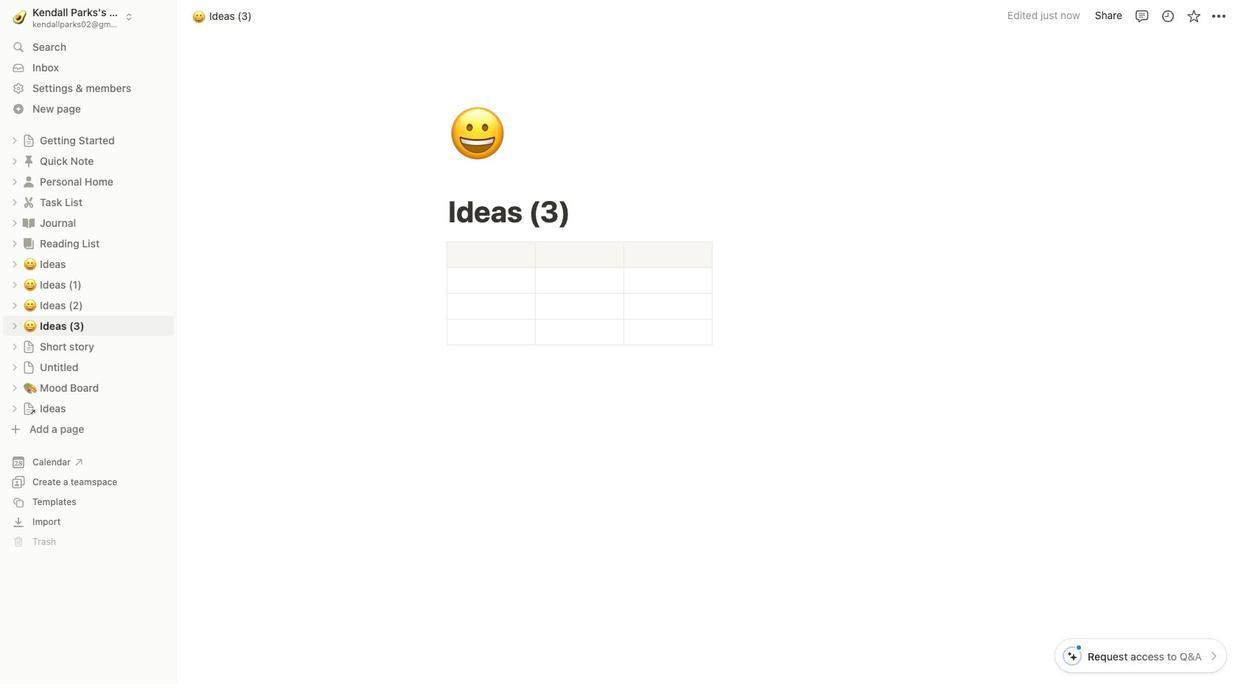 Task type: vqa. For each thing, say whether or not it's contained in the screenshot.
2nd Open icon from the top of the page Change page icon
yes



Task type: describe. For each thing, give the bounding box(es) containing it.
2 open image from the top
[[10, 177, 19, 186]]

1 vertical spatial 😀 image
[[24, 255, 37, 272]]

2 open image from the top
[[10, 239, 19, 248]]

1 open image from the top
[[10, 157, 19, 165]]

updates image
[[1161, 8, 1175, 23]]

5 open image from the top
[[10, 260, 19, 269]]

5 open image from the top
[[10, 384, 19, 393]]

4 open image from the top
[[10, 219, 19, 227]]

favorite image
[[1186, 8, 1201, 23]]

0 vertical spatial 😀 image
[[192, 8, 206, 25]]

1 open image from the top
[[10, 136, 19, 145]]

1 vertical spatial 😀 image
[[24, 297, 37, 314]]

8 open image from the top
[[10, 342, 19, 351]]

6 open image from the top
[[10, 404, 19, 413]]



Task type: locate. For each thing, give the bounding box(es) containing it.
6 open image from the top
[[10, 280, 19, 289]]

change page icon image
[[22, 134, 35, 147], [21, 154, 36, 168], [21, 174, 36, 189], [21, 195, 36, 210], [21, 216, 36, 230], [21, 236, 36, 251], [22, 340, 35, 353], [22, 361, 35, 374], [22, 402, 35, 415]]

open image
[[10, 157, 19, 165], [10, 239, 19, 248], [10, 322, 19, 331], [10, 363, 19, 372], [10, 384, 19, 393], [10, 404, 19, 413]]

3 open image from the top
[[10, 322, 19, 331]]

3 open image from the top
[[10, 198, 19, 207]]

2 vertical spatial 😀 image
[[24, 317, 37, 334]]

🎨 image
[[24, 379, 37, 396]]

2 vertical spatial 😀 image
[[24, 276, 37, 293]]

😀 image
[[449, 97, 506, 172], [24, 255, 37, 272], [24, 276, 37, 293]]

4 open image from the top
[[10, 363, 19, 372]]

7 open image from the top
[[10, 301, 19, 310]]

0 vertical spatial 😀 image
[[449, 97, 506, 172]]

comments image
[[1135, 8, 1150, 23]]

open image
[[10, 136, 19, 145], [10, 177, 19, 186], [10, 198, 19, 207], [10, 219, 19, 227], [10, 260, 19, 269], [10, 280, 19, 289], [10, 301, 19, 310], [10, 342, 19, 351]]

😀 image
[[192, 8, 206, 25], [24, 297, 37, 314], [24, 317, 37, 334]]

🥑 image
[[13, 8, 27, 26]]



